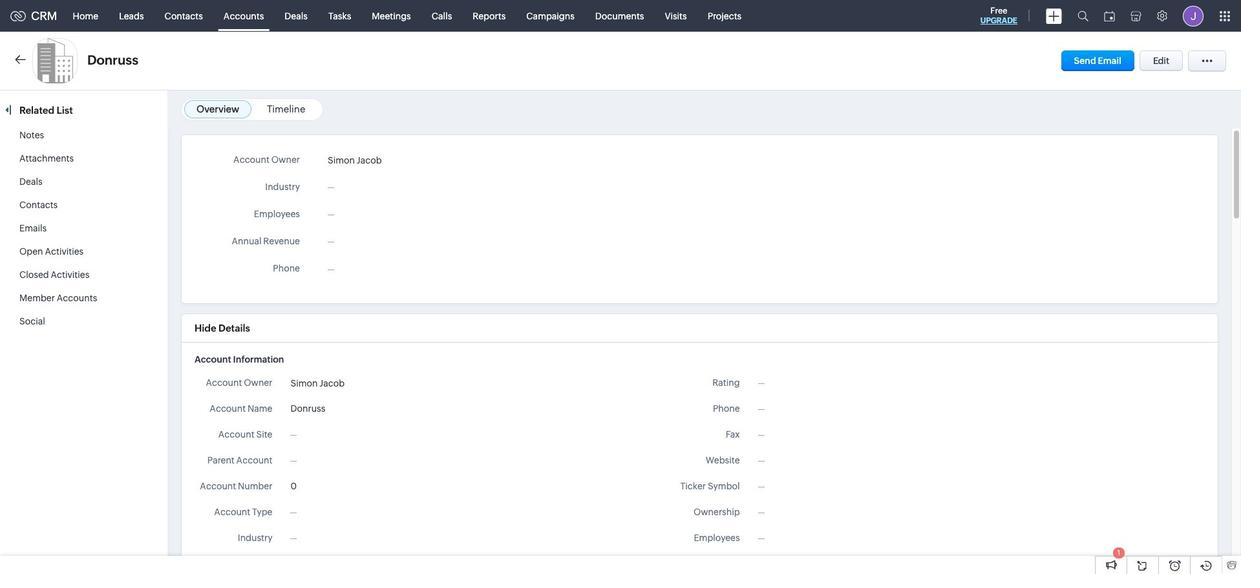 Task type: describe. For each thing, give the bounding box(es) containing it.
search image
[[1078, 10, 1089, 21]]

create menu image
[[1047, 8, 1063, 24]]

profile image
[[1184, 5, 1204, 26]]

calendar image
[[1105, 11, 1116, 21]]



Task type: locate. For each thing, give the bounding box(es) containing it.
search element
[[1071, 0, 1097, 32]]

create menu element
[[1039, 0, 1071, 31]]

profile element
[[1176, 0, 1212, 31]]

logo image
[[10, 11, 26, 21]]



Task type: vqa. For each thing, say whether or not it's contained in the screenshot.
'logo' at the top of the page
yes



